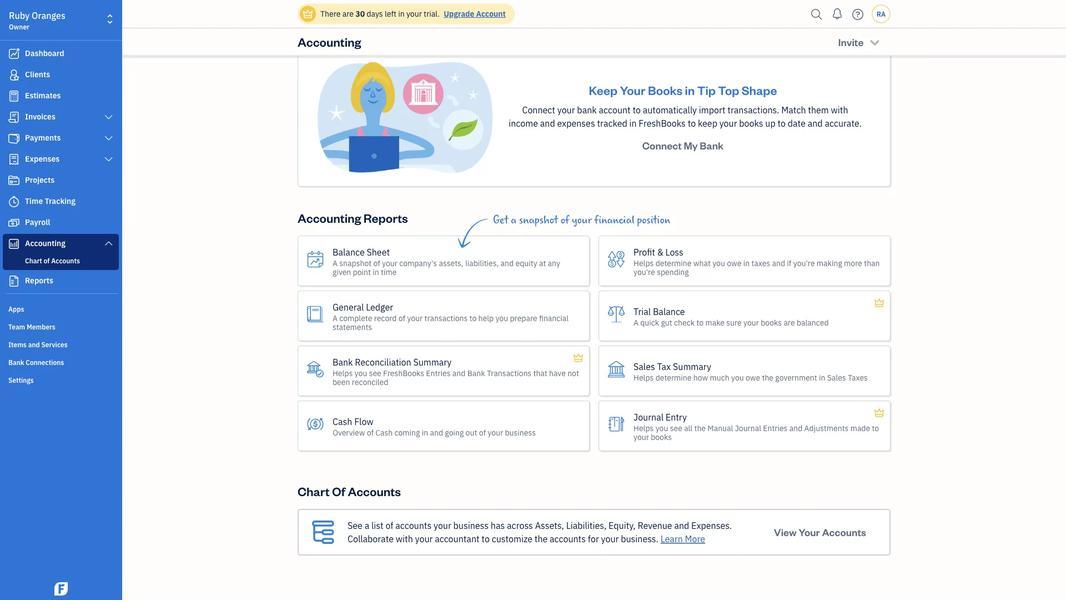Task type: describe. For each thing, give the bounding box(es) containing it.
freshbooks inside 'bank reconciliation summary helps you see freshbooks entries and bank transactions that have not been reconciled'
[[383, 368, 425, 378]]

members
[[27, 322, 55, 331]]

taxes
[[848, 372, 868, 383]]

timer image
[[7, 196, 21, 207]]

there are 30 days left in your trial. upgrade account
[[321, 9, 506, 19]]

projects
[[25, 175, 55, 185]]

help
[[479, 313, 494, 323]]

and inside main element
[[28, 340, 40, 349]]

left
[[385, 9, 397, 19]]

team
[[8, 322, 25, 331]]

account
[[599, 104, 631, 116]]

account
[[476, 9, 506, 19]]

government
[[776, 372, 818, 383]]

and inside balance sheet a snapshot of your company's assets, liabilities, and equity at any given point in time
[[501, 258, 514, 268]]

money image
[[7, 217, 21, 228]]

ledger
[[366, 301, 393, 313]]

chart of accounts image
[[312, 519, 334, 546]]

expenses
[[558, 118, 595, 129]]

reconciled
[[352, 377, 389, 387]]

books
[[648, 82, 683, 98]]

summary for bank reconciliation summary
[[414, 356, 452, 368]]

connections
[[26, 358, 64, 367]]

reconciliation for bank reconciliation summary helps you see freshbooks entries and bank transactions that have not been reconciled
[[355, 356, 412, 368]]

learn more link
[[661, 533, 706, 545]]

the inside journal entry helps you see all the manual journal entries and adjustments made to your books
[[695, 423, 706, 433]]

invite
[[839, 35, 864, 48]]

chevron large down image for accounting
[[104, 239, 114, 248]]

keep
[[589, 82, 618, 98]]

0 vertical spatial accounting
[[298, 34, 361, 50]]

keep
[[698, 118, 718, 129]]

connect your bank account to automatically import transactions. match them with income and expenses tracked in freshbooks to keep your books up to date and accurate.
[[509, 104, 862, 129]]

0 vertical spatial financial
[[595, 214, 635, 226]]

accountant
[[435, 533, 480, 545]]

income
[[509, 118, 538, 129]]

entries inside 'bank reconciliation summary helps you see freshbooks entries and bank transactions that have not been reconciled'
[[426, 368, 451, 378]]

for
[[588, 533, 599, 545]]

in right left
[[398, 9, 405, 19]]

accounts for view your accounts
[[823, 526, 867, 539]]

connect my bank
[[643, 139, 724, 152]]

items and services
[[8, 340, 68, 349]]

to inside general ledger a complete record of your transactions to help you prepare financial statements
[[470, 313, 477, 323]]

notifications image
[[829, 3, 847, 25]]

them
[[809, 104, 829, 116]]

with inside see a list of accounts your business has across assets, liabilities, equity, revenue and expenses. collaborate with your accountant to customize the accounts for your business.
[[396, 533, 413, 545]]

helps for sales tax summary
[[634, 372, 654, 383]]

1 horizontal spatial you're
[[794, 258, 815, 268]]

books inside journal entry helps you see all the manual journal entries and adjustments made to your books
[[651, 432, 672, 442]]

going
[[445, 427, 464, 438]]

keep your books in tip top shape
[[589, 82, 778, 98]]

1 horizontal spatial reports
[[364, 210, 408, 226]]

top
[[719, 82, 740, 98]]

not
[[568, 368, 579, 378]]

your inside balance sheet a snapshot of your company's assets, liabilities, and equity at any given point in time
[[382, 258, 398, 268]]

go to help image
[[850, 6, 867, 23]]

position
[[637, 214, 671, 226]]

a for get
[[511, 214, 517, 226]]

making
[[817, 258, 843, 268]]

determine for loss
[[656, 258, 692, 268]]

view
[[774, 526, 797, 539]]

to right up
[[778, 118, 786, 129]]

connect for your
[[523, 104, 556, 116]]

tracked
[[598, 118, 628, 129]]

trial
[[634, 306, 651, 317]]

how
[[694, 372, 709, 383]]

liabilities,
[[466, 258, 499, 268]]

are inside trial balance a quick gut check to make sure your books are balanced
[[784, 317, 795, 328]]

1 horizontal spatial sales
[[828, 372, 847, 383]]

balance inside trial balance a quick gut check to make sure your books are balanced
[[653, 306, 685, 317]]

point
[[353, 267, 371, 277]]

payment image
[[7, 133, 21, 144]]

books inside trial balance a quick gut check to make sure your books are balanced
[[761, 317, 782, 328]]

services
[[41, 340, 68, 349]]

revenue
[[638, 520, 673, 532]]

freshbooks image
[[52, 582, 70, 596]]

helps for profit & loss
[[634, 258, 654, 268]]

liabilities,
[[567, 520, 607, 532]]

record
[[374, 313, 397, 323]]

0 vertical spatial accounts
[[396, 520, 432, 532]]

search image
[[808, 6, 826, 23]]

there
[[321, 9, 341, 19]]

coming
[[395, 427, 420, 438]]

upgrade
[[444, 9, 475, 19]]

in left tip
[[685, 82, 695, 98]]

and inside see a list of accounts your business has across assets, liabilities, equity, revenue and expenses. collaborate with your accountant to customize the accounts for your business.
[[675, 520, 690, 532]]

crown image for journal entry
[[874, 406, 886, 420]]

bank for bank connections
[[8, 358, 24, 367]]

learn
[[661, 533, 683, 545]]

team members
[[8, 322, 55, 331]]

a for trial balance
[[634, 317, 639, 328]]

customize
[[492, 533, 533, 545]]

connect my bank button
[[633, 134, 734, 157]]

and inside 'bank reconciliation summary helps you see freshbooks entries and bank transactions that have not been reconciled'
[[453, 368, 466, 378]]

reports inside reports link
[[25, 275, 53, 286]]

1 vertical spatial accounts
[[550, 533, 586, 545]]

sales tax summary helps determine how much you owe the government in sales taxes
[[634, 361, 868, 383]]

in inside profit & loss helps determine what you owe in taxes and if you're making more than you're spending
[[744, 258, 750, 268]]

prepare
[[510, 313, 538, 323]]

business inside see a list of accounts your business has across assets, liabilities, equity, revenue and expenses. collaborate with your accountant to customize the accounts for your business.
[[454, 520, 489, 532]]

helps inside journal entry helps you see all the manual journal entries and adjustments made to your books
[[634, 423, 654, 433]]

snapshot inside balance sheet a snapshot of your company's assets, liabilities, and equity at any given point in time
[[340, 258, 372, 268]]

&
[[658, 246, 664, 258]]

your inside general ledger a complete record of your transactions to help you prepare financial statements
[[407, 313, 423, 323]]

loss
[[666, 246, 684, 258]]

tracking
[[45, 196, 76, 206]]

clients link
[[3, 65, 119, 85]]

your inside cash flow overview of cash coming in and going out of your business
[[488, 427, 503, 438]]

ra
[[877, 9, 886, 18]]

oranges
[[32, 10, 65, 21]]

time tracking link
[[3, 192, 119, 212]]

of inside see a list of accounts your business has across assets, liabilities, equity, revenue and expenses. collaborate with your accountant to customize the accounts for your business.
[[386, 520, 394, 532]]

bank reconciliation summary helps you see freshbooks entries and bank transactions that have not been reconciled
[[333, 356, 579, 387]]

crown image
[[302, 8, 314, 20]]

summary for sales tax summary
[[673, 361, 712, 372]]

chart for chart of accounts
[[25, 256, 42, 265]]

connect for my
[[643, 139, 682, 152]]

to inside journal entry helps you see all the manual journal entries and adjustments made to your books
[[873, 423, 880, 433]]

the inside see a list of accounts your business has across assets, liabilities, equity, revenue and expenses. collaborate with your accountant to customize the accounts for your business.
[[535, 533, 548, 545]]

clients
[[25, 69, 50, 79]]

0 horizontal spatial sales
[[634, 361, 656, 372]]

connect your bank account to begin matching your bank transactions image
[[316, 61, 494, 174]]

0 horizontal spatial journal
[[634, 411, 664, 423]]

list
[[372, 520, 384, 532]]

business.
[[621, 533, 659, 545]]

payroll
[[25, 217, 50, 227]]

a for see
[[365, 520, 370, 532]]

shape
[[742, 82, 778, 98]]

and inside profit & loss helps determine what you owe in taxes and if you're making more than you're spending
[[773, 258, 786, 268]]

0 horizontal spatial you're
[[634, 267, 656, 277]]

learn more
[[661, 533, 706, 545]]

you inside journal entry helps you see all the manual journal entries and adjustments made to your books
[[656, 423, 669, 433]]

you inside general ledger a complete record of your transactions to help you prepare financial statements
[[496, 313, 508, 323]]

accounting inside main element
[[25, 238, 66, 248]]

in inside sales tax summary helps determine how much you owe the government in sales taxes
[[820, 372, 826, 383]]

get a snapshot of your financial position
[[493, 214, 671, 226]]

accounting reports
[[298, 210, 408, 226]]

at
[[539, 258, 546, 268]]

bank connections
[[8, 358, 64, 367]]

all
[[685, 423, 693, 433]]

spending
[[657, 267, 689, 277]]

overview
[[333, 427, 365, 438]]

apps link
[[3, 300, 119, 317]]

estimates
[[25, 90, 61, 101]]

chevrondown image
[[869, 36, 882, 48]]

freshbooks inside connect your bank account to automatically import transactions. match them with income and expenses tracked in freshbooks to keep your books up to date and accurate.
[[639, 118, 686, 129]]

owe inside profit & loss helps determine what you owe in taxes and if you're making more than you're spending
[[727, 258, 742, 268]]

see
[[348, 520, 363, 532]]

see inside journal entry helps you see all the manual journal entries and adjustments made to your books
[[670, 423, 683, 433]]

time
[[381, 267, 397, 277]]

chevron large down image for payments
[[104, 134, 114, 143]]

bank for bank reconciliation
[[298, 16, 326, 32]]

reports link
[[3, 271, 119, 291]]

you inside 'bank reconciliation summary helps you see freshbooks entries and bank transactions that have not been reconciled'
[[355, 368, 367, 378]]

expenses link
[[3, 149, 119, 169]]

settings link
[[3, 371, 119, 388]]

30
[[356, 9, 365, 19]]

see a list of accounts your business has across assets, liabilities, equity, revenue and expenses. collaborate with your accountant to customize the accounts for your business.
[[348, 520, 733, 545]]

transactions.
[[728, 104, 780, 116]]

1 horizontal spatial cash
[[376, 427, 393, 438]]

team members link
[[3, 318, 119, 334]]

report image
[[7, 276, 21, 287]]



Task type: locate. For each thing, give the bounding box(es) containing it.
1 horizontal spatial chart
[[298, 483, 330, 499]]

connect inside connect your bank account to automatically import transactions. match them with income and expenses tracked in freshbooks to keep your books up to date and accurate.
[[523, 104, 556, 116]]

project image
[[7, 175, 21, 186]]

0 vertical spatial reconciliation
[[329, 16, 408, 32]]

and down them
[[808, 118, 823, 129]]

1 vertical spatial your
[[799, 526, 821, 539]]

main element
[[0, 0, 150, 600]]

0 vertical spatial the
[[763, 372, 774, 383]]

the right all
[[695, 423, 706, 433]]

across
[[507, 520, 533, 532]]

summary right tax
[[673, 361, 712, 372]]

helps for bank reconciliation summary
[[333, 368, 353, 378]]

determine
[[656, 258, 692, 268], [656, 372, 692, 383]]

0 horizontal spatial with
[[396, 533, 413, 545]]

books inside connect your bank account to automatically import transactions. match them with income and expenses tracked in freshbooks to keep your books up to date and accurate.
[[740, 118, 764, 129]]

1 horizontal spatial see
[[670, 423, 683, 433]]

1 vertical spatial with
[[396, 533, 413, 545]]

complete
[[340, 313, 373, 323]]

1 vertical spatial accounting
[[298, 210, 361, 226]]

freshbooks
[[639, 118, 686, 129], [383, 368, 425, 378]]

chart for chart of accounts
[[298, 483, 330, 499]]

reconciliation inside 'bank reconciliation summary helps you see freshbooks entries and bank transactions that have not been reconciled'
[[355, 356, 412, 368]]

and left going
[[430, 427, 443, 438]]

1 vertical spatial chart
[[298, 483, 330, 499]]

and left the transactions
[[453, 368, 466, 378]]

0 horizontal spatial a
[[365, 520, 370, 532]]

profit & loss helps determine what you owe in taxes and if you're making more than you're spending
[[634, 246, 880, 277]]

2 horizontal spatial the
[[763, 372, 774, 383]]

0 horizontal spatial the
[[535, 533, 548, 545]]

1 horizontal spatial balance
[[653, 306, 685, 317]]

bank for bank reconciliation summary helps you see freshbooks entries and bank transactions that have not been reconciled
[[333, 356, 353, 368]]

1 horizontal spatial summary
[[673, 361, 712, 372]]

snapshot left time
[[340, 258, 372, 268]]

profit
[[634, 246, 656, 258]]

reports
[[364, 210, 408, 226], [25, 275, 53, 286]]

you inside sales tax summary helps determine how much you owe the government in sales taxes
[[732, 372, 744, 383]]

made
[[851, 423, 871, 433]]

and left if
[[773, 258, 786, 268]]

bank right my
[[700, 139, 724, 152]]

in right "government" at the bottom right
[[820, 372, 826, 383]]

in left time
[[373, 267, 379, 277]]

entries inside journal entry helps you see all the manual journal entries and adjustments made to your books
[[764, 423, 788, 433]]

in inside connect your bank account to automatically import transactions. match them with income and expenses tracked in freshbooks to keep your books up to date and accurate.
[[630, 118, 637, 129]]

general
[[333, 301, 364, 313]]

entries left adjustments
[[764, 423, 788, 433]]

0 vertical spatial freshbooks
[[639, 118, 686, 129]]

and up learn more link
[[675, 520, 690, 532]]

1 horizontal spatial are
[[784, 317, 795, 328]]

bank down items
[[8, 358, 24, 367]]

items
[[8, 340, 27, 349]]

chevron large down image up projects link
[[104, 155, 114, 164]]

owe left "taxes"
[[727, 258, 742, 268]]

chevron large down image up "chart of accounts" link
[[104, 239, 114, 248]]

and
[[541, 118, 555, 129], [808, 118, 823, 129], [501, 258, 514, 268], [773, 258, 786, 268], [28, 340, 40, 349], [453, 368, 466, 378], [790, 423, 803, 433], [430, 427, 443, 438], [675, 520, 690, 532]]

0 vertical spatial with
[[832, 104, 849, 116]]

1 vertical spatial see
[[670, 423, 683, 433]]

1 horizontal spatial snapshot
[[519, 214, 558, 226]]

the inside sales tax summary helps determine how much you owe the government in sales taxes
[[763, 372, 774, 383]]

a right get
[[511, 214, 517, 226]]

are left '30'
[[343, 9, 354, 19]]

business inside cash flow overview of cash coming in and going out of your business
[[505, 427, 536, 438]]

chevron large down image for invoices
[[104, 113, 114, 122]]

in inside balance sheet a snapshot of your company's assets, liabilities, and equity at any given point in time
[[373, 267, 379, 277]]

bank left the transactions
[[468, 368, 485, 378]]

to
[[633, 104, 641, 116], [688, 118, 696, 129], [778, 118, 786, 129], [470, 313, 477, 323], [697, 317, 704, 328], [873, 423, 880, 433], [482, 533, 490, 545]]

of inside general ledger a complete record of your transactions to help you prepare financial statements
[[399, 313, 406, 323]]

to right made
[[873, 423, 880, 433]]

time
[[25, 196, 43, 206]]

books down transactions.
[[740, 118, 764, 129]]

books down entry
[[651, 432, 672, 442]]

0 vertical spatial your
[[620, 82, 646, 98]]

to inside trial balance a quick gut check to make sure your books are balanced
[[697, 317, 704, 328]]

accounts
[[51, 256, 80, 265], [348, 483, 401, 499], [823, 526, 867, 539]]

a for general ledger
[[333, 313, 338, 323]]

2 vertical spatial the
[[535, 533, 548, 545]]

flow
[[355, 416, 374, 427]]

chart left of at left bottom
[[298, 483, 330, 499]]

financial inside general ledger a complete record of your transactions to help you prepare financial statements
[[540, 313, 569, 323]]

1 vertical spatial are
[[784, 317, 795, 328]]

1 horizontal spatial a
[[511, 214, 517, 226]]

a inside see a list of accounts your business has across assets, liabilities, equity, revenue and expenses. collaborate with your accountant to customize the accounts for your business.
[[365, 520, 370, 532]]

1 horizontal spatial connect
[[643, 139, 682, 152]]

client image
[[7, 69, 21, 81]]

2 determine from the top
[[656, 372, 692, 383]]

see inside 'bank reconciliation summary helps you see freshbooks entries and bank transactions that have not been reconciled'
[[369, 368, 382, 378]]

time tracking
[[25, 196, 76, 206]]

to inside see a list of accounts your business has across assets, liabilities, equity, revenue and expenses. collaborate with your accountant to customize the accounts for your business.
[[482, 533, 490, 545]]

2 vertical spatial accounting
[[25, 238, 66, 248]]

0 horizontal spatial see
[[369, 368, 382, 378]]

0 vertical spatial snapshot
[[519, 214, 558, 226]]

chart image
[[7, 238, 21, 249]]

you right "been"
[[355, 368, 367, 378]]

crown image for bank reconciliation summary
[[573, 351, 585, 365]]

entry
[[666, 411, 687, 423]]

you're right if
[[794, 258, 815, 268]]

manual
[[708, 423, 734, 433]]

with
[[832, 104, 849, 116], [396, 533, 413, 545]]

0 horizontal spatial balance
[[333, 246, 365, 258]]

dashboard link
[[3, 44, 119, 64]]

invoices
[[25, 111, 56, 122]]

summary inside sales tax summary helps determine how much you owe the government in sales taxes
[[673, 361, 712, 372]]

to left make
[[697, 317, 704, 328]]

a inside general ledger a complete record of your transactions to help you prepare financial statements
[[333, 313, 338, 323]]

sales
[[634, 361, 656, 372], [828, 372, 847, 383]]

in right tracked
[[630, 118, 637, 129]]

connect left my
[[643, 139, 682, 152]]

more
[[845, 258, 863, 268]]

balance up "given" at the left top of page
[[333, 246, 365, 258]]

your for keep
[[620, 82, 646, 98]]

a inside trial balance a quick gut check to make sure your books are balanced
[[634, 317, 639, 328]]

summary inside 'bank reconciliation summary helps you see freshbooks entries and bank transactions that have not been reconciled'
[[414, 356, 452, 368]]

accounts inside main element
[[51, 256, 80, 265]]

bank inside button
[[700, 139, 724, 152]]

of inside balance sheet a snapshot of your company's assets, liabilities, and equity at any given point in time
[[374, 258, 380, 268]]

and right income
[[541, 118, 555, 129]]

dashboard image
[[7, 48, 21, 59]]

snapshot right get
[[519, 214, 558, 226]]

0 vertical spatial business
[[505, 427, 536, 438]]

cash
[[333, 416, 352, 427], [376, 427, 393, 438]]

have
[[550, 368, 566, 378]]

helps inside sales tax summary helps determine how much you owe the government in sales taxes
[[634, 372, 654, 383]]

accounts right list
[[396, 520, 432, 532]]

0 horizontal spatial connect
[[523, 104, 556, 116]]

1 horizontal spatial your
[[799, 526, 821, 539]]

see right "been"
[[369, 368, 382, 378]]

a left "complete"
[[333, 313, 338, 323]]

chart
[[25, 256, 42, 265], [298, 483, 330, 499]]

chevron large down image inside the accounting link
[[104, 239, 114, 248]]

0 vertical spatial connect
[[523, 104, 556, 116]]

1 vertical spatial freshbooks
[[383, 368, 425, 378]]

1 vertical spatial reports
[[25, 275, 53, 286]]

owe
[[727, 258, 742, 268], [746, 372, 761, 383]]

accounts for chart of accounts
[[348, 483, 401, 499]]

you right what
[[713, 258, 726, 268]]

cash right flow
[[376, 427, 393, 438]]

0 vertical spatial chart
[[25, 256, 42, 265]]

balance right trial
[[653, 306, 685, 317]]

out
[[466, 427, 477, 438]]

days
[[367, 9, 383, 19]]

your inside trial balance a quick gut check to make sure your books are balanced
[[744, 317, 760, 328]]

1 horizontal spatial entries
[[764, 423, 788, 433]]

ruby
[[9, 10, 30, 21]]

1 horizontal spatial the
[[695, 423, 706, 433]]

up
[[766, 118, 776, 129]]

1 vertical spatial snapshot
[[340, 258, 372, 268]]

date
[[788, 118, 806, 129]]

determine left what
[[656, 258, 692, 268]]

crown image for trial balance
[[874, 296, 886, 310]]

financial right prepare
[[540, 313, 569, 323]]

journal right manual
[[735, 423, 762, 433]]

you right much
[[732, 372, 744, 383]]

0 vertical spatial crown image
[[874, 296, 886, 310]]

are
[[343, 9, 354, 19], [784, 317, 795, 328]]

0 horizontal spatial snapshot
[[340, 258, 372, 268]]

0 horizontal spatial summary
[[414, 356, 452, 368]]

1 vertical spatial books
[[761, 317, 782, 328]]

summary down 'transactions'
[[414, 356, 452, 368]]

transactions
[[487, 368, 532, 378]]

more
[[685, 533, 706, 545]]

a left list
[[365, 520, 370, 532]]

1 vertical spatial a
[[365, 520, 370, 532]]

are left balanced
[[784, 317, 795, 328]]

reports up sheet
[[364, 210, 408, 226]]

reconciliation for bank reconciliation
[[329, 16, 408, 32]]

your inside journal entry helps you see all the manual journal entries and adjustments made to your books
[[634, 432, 649, 442]]

2 vertical spatial books
[[651, 432, 672, 442]]

adjustments
[[805, 423, 849, 433]]

equity
[[516, 258, 538, 268]]

0 vertical spatial owe
[[727, 258, 742, 268]]

1 vertical spatial entries
[[764, 423, 788, 433]]

and inside journal entry helps you see all the manual journal entries and adjustments made to your books
[[790, 423, 803, 433]]

the left "government" at the bottom right
[[763, 372, 774, 383]]

view your accounts
[[774, 526, 867, 539]]

than
[[865, 258, 880, 268]]

chevron large down image inside payments link
[[104, 134, 114, 143]]

you right 'help'
[[496, 313, 508, 323]]

helps
[[634, 258, 654, 268], [333, 368, 353, 378], [634, 372, 654, 383], [634, 423, 654, 433]]

invoices link
[[3, 107, 119, 127]]

determine inside sales tax summary helps determine how much you owe the government in sales taxes
[[656, 372, 692, 383]]

0 horizontal spatial reports
[[25, 275, 53, 286]]

dashboard
[[25, 48, 64, 58]]

in right coming at the left bottom of the page
[[422, 427, 428, 438]]

you left all
[[656, 423, 669, 433]]

helps left tax
[[634, 372, 654, 383]]

gut
[[661, 317, 673, 328]]

connect up income
[[523, 104, 556, 116]]

given
[[333, 267, 351, 277]]

sales left the taxes
[[828, 372, 847, 383]]

journal
[[634, 411, 664, 423], [735, 423, 762, 433]]

a for balance sheet
[[333, 258, 338, 268]]

determine inside profit & loss helps determine what you owe in taxes and if you're making more than you're spending
[[656, 258, 692, 268]]

3 chevron large down image from the top
[[104, 155, 114, 164]]

and left "equity"
[[501, 258, 514, 268]]

1 vertical spatial balance
[[653, 306, 685, 317]]

1 horizontal spatial journal
[[735, 423, 762, 433]]

0 horizontal spatial chart
[[25, 256, 42, 265]]

0 horizontal spatial entries
[[426, 368, 451, 378]]

business up 'accountant'
[[454, 520, 489, 532]]

helps down statements
[[333, 368, 353, 378]]

2 horizontal spatial accounts
[[823, 526, 867, 539]]

expense image
[[7, 154, 21, 165]]

and left adjustments
[[790, 423, 803, 433]]

chart inside main element
[[25, 256, 42, 265]]

0 vertical spatial are
[[343, 9, 354, 19]]

determine for summary
[[656, 372, 692, 383]]

in inside cash flow overview of cash coming in and going out of your business
[[422, 427, 428, 438]]

sales left tax
[[634, 361, 656, 372]]

2 chevron large down image from the top
[[104, 134, 114, 143]]

helps left &
[[634, 258, 654, 268]]

0 vertical spatial accounts
[[51, 256, 80, 265]]

company's
[[400, 258, 437, 268]]

with up accurate.
[[832, 104, 849, 116]]

reports down chart of accounts
[[25, 275, 53, 286]]

bank up "been"
[[333, 356, 353, 368]]

chart of accounts
[[298, 483, 401, 499]]

the down assets,
[[535, 533, 548, 545]]

connect inside connect my bank button
[[643, 139, 682, 152]]

0 vertical spatial balance
[[333, 246, 365, 258]]

expenses.
[[692, 520, 733, 532]]

balance sheet a snapshot of your company's assets, liabilities, and equity at any given point in time
[[333, 246, 561, 277]]

1 vertical spatial reconciliation
[[355, 356, 412, 368]]

assets,
[[535, 520, 564, 532]]

0 horizontal spatial cash
[[333, 416, 352, 427]]

0 vertical spatial determine
[[656, 258, 692, 268]]

quick
[[641, 317, 660, 328]]

bank left '30'
[[298, 16, 326, 32]]

0 horizontal spatial owe
[[727, 258, 742, 268]]

your right view
[[799, 526, 821, 539]]

to left customize
[[482, 533, 490, 545]]

journal left entry
[[634, 411, 664, 423]]

you're down profit
[[634, 267, 656, 277]]

1 horizontal spatial owe
[[746, 372, 761, 383]]

0 horizontal spatial are
[[343, 9, 354, 19]]

0 vertical spatial a
[[511, 214, 517, 226]]

1 vertical spatial determine
[[656, 372, 692, 383]]

entries up cash flow overview of cash coming in and going out of your business
[[426, 368, 451, 378]]

projects link
[[3, 171, 119, 191]]

0 horizontal spatial freshbooks
[[383, 368, 425, 378]]

0 vertical spatial entries
[[426, 368, 451, 378]]

trial.
[[424, 9, 440, 19]]

1 horizontal spatial accounts
[[550, 533, 586, 545]]

1 horizontal spatial freshbooks
[[639, 118, 686, 129]]

payments
[[25, 133, 61, 143]]

accurate.
[[825, 118, 862, 129]]

bank connections link
[[3, 353, 119, 370]]

2 vertical spatial crown image
[[874, 406, 886, 420]]

0 horizontal spatial your
[[620, 82, 646, 98]]

0 vertical spatial reports
[[364, 210, 408, 226]]

chart down the accounting link
[[25, 256, 42, 265]]

automatically
[[643, 104, 697, 116]]

see left all
[[670, 423, 683, 433]]

and inside cash flow overview of cash coming in and going out of your business
[[430, 427, 443, 438]]

0 horizontal spatial accounts
[[396, 520, 432, 532]]

4 chevron large down image from the top
[[104, 239, 114, 248]]

owe inside sales tax summary helps determine how much you owe the government in sales taxes
[[746, 372, 761, 383]]

balance inside balance sheet a snapshot of your company's assets, liabilities, and equity at any given point in time
[[333, 246, 365, 258]]

bank inside main element
[[8, 358, 24, 367]]

chevron large down image down estimates link on the top of the page
[[104, 113, 114, 122]]

view your accounts link
[[764, 521, 877, 543]]

with right collaborate
[[396, 533, 413, 545]]

1 horizontal spatial business
[[505, 427, 536, 438]]

owner
[[9, 22, 29, 31]]

1 horizontal spatial with
[[832, 104, 849, 116]]

1 determine from the top
[[656, 258, 692, 268]]

in left "taxes"
[[744, 258, 750, 268]]

business
[[505, 427, 536, 438], [454, 520, 489, 532]]

1 vertical spatial financial
[[540, 313, 569, 323]]

and right items
[[28, 340, 40, 349]]

a inside balance sheet a snapshot of your company's assets, liabilities, and equity at any given point in time
[[333, 258, 338, 268]]

your up account
[[620, 82, 646, 98]]

accounting link
[[3, 234, 119, 254]]

2 vertical spatial accounts
[[823, 526, 867, 539]]

to left keep on the right top of page
[[688, 118, 696, 129]]

helps inside 'bank reconciliation summary helps you see freshbooks entries and bank transactions that have not been reconciled'
[[333, 368, 353, 378]]

1 horizontal spatial accounts
[[348, 483, 401, 499]]

your
[[407, 9, 422, 19], [558, 104, 575, 116], [720, 118, 738, 129], [572, 214, 592, 226], [382, 258, 398, 268], [407, 313, 423, 323], [744, 317, 760, 328], [488, 427, 503, 438], [634, 432, 649, 442], [434, 520, 452, 532], [415, 533, 433, 545], [601, 533, 619, 545]]

chevron large down image up "expenses" link
[[104, 134, 114, 143]]

a left "point"
[[333, 258, 338, 268]]

upgrade account link
[[442, 9, 506, 19]]

0 horizontal spatial accounts
[[51, 256, 80, 265]]

bank
[[298, 16, 326, 32], [700, 139, 724, 152], [333, 356, 353, 368], [8, 358, 24, 367], [468, 368, 485, 378]]

1 chevron large down image from the top
[[104, 113, 114, 122]]

0 vertical spatial books
[[740, 118, 764, 129]]

ra button
[[872, 4, 891, 23]]

tax
[[658, 361, 671, 372]]

accounts down assets,
[[550, 533, 586, 545]]

accounts for chart of accounts
[[51, 256, 80, 265]]

0 horizontal spatial business
[[454, 520, 489, 532]]

to right account
[[633, 104, 641, 116]]

estimate image
[[7, 91, 21, 102]]

cash flow overview of cash coming in and going out of your business
[[333, 416, 536, 438]]

1 vertical spatial connect
[[643, 139, 682, 152]]

crown image
[[874, 296, 886, 310], [573, 351, 585, 365], [874, 406, 886, 420]]

owe right much
[[746, 372, 761, 383]]

0 vertical spatial see
[[369, 368, 382, 378]]

1 vertical spatial the
[[695, 423, 706, 433]]

1 vertical spatial owe
[[746, 372, 761, 383]]

cash left flow
[[333, 416, 352, 427]]

to left 'help'
[[470, 313, 477, 323]]

invoice image
[[7, 112, 21, 123]]

much
[[710, 372, 730, 383]]

helps inside profit & loss helps determine what you owe in taxes and if you're making more than you're spending
[[634, 258, 654, 268]]

has
[[491, 520, 505, 532]]

chevron large down image
[[104, 113, 114, 122], [104, 134, 114, 143], [104, 155, 114, 164], [104, 239, 114, 248]]

1 vertical spatial accounts
[[348, 483, 401, 499]]

business right out
[[505, 427, 536, 438]]

1 horizontal spatial financial
[[595, 214, 635, 226]]

with inside connect your bank account to automatically import transactions. match them with income and expenses tracked in freshbooks to keep your books up to date and accurate.
[[832, 104, 849, 116]]

a left quick
[[634, 317, 639, 328]]

determine left the how
[[656, 372, 692, 383]]

of inside main element
[[44, 256, 50, 265]]

items and services link
[[3, 336, 119, 352]]

books right the sure
[[761, 317, 782, 328]]

your for view
[[799, 526, 821, 539]]

in
[[398, 9, 405, 19], [685, 82, 695, 98], [630, 118, 637, 129], [744, 258, 750, 268], [373, 267, 379, 277], [820, 372, 826, 383], [422, 427, 428, 438]]

0 horizontal spatial financial
[[540, 313, 569, 323]]

bank reconciliation
[[298, 16, 408, 32]]

1 vertical spatial business
[[454, 520, 489, 532]]

a
[[511, 214, 517, 226], [365, 520, 370, 532]]

financial left position in the right of the page
[[595, 214, 635, 226]]

1 vertical spatial crown image
[[573, 351, 585, 365]]

the
[[763, 372, 774, 383], [695, 423, 706, 433], [535, 533, 548, 545]]

helps left entry
[[634, 423, 654, 433]]

chevron large down image for expenses
[[104, 155, 114, 164]]

you inside profit & loss helps determine what you owe in taxes and if you're making more than you're spending
[[713, 258, 726, 268]]



Task type: vqa. For each thing, say whether or not it's contained in the screenshot.


